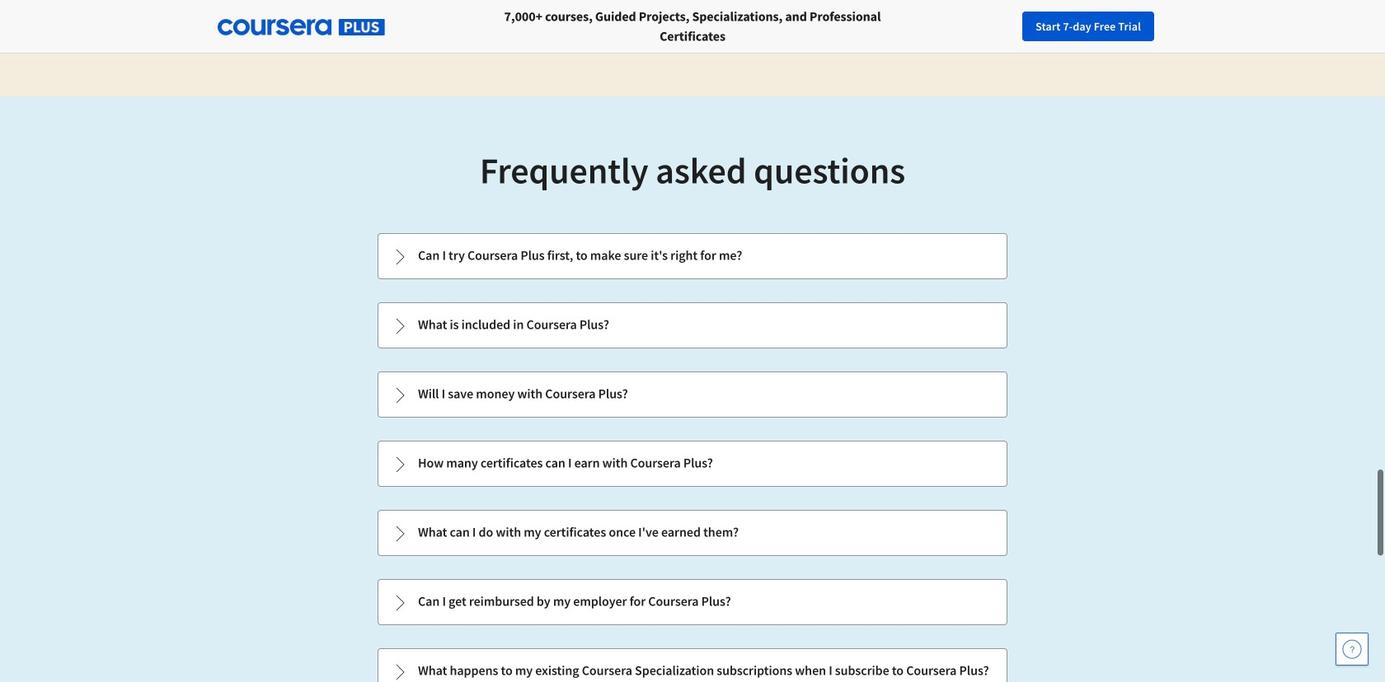 Task type: locate. For each thing, give the bounding box(es) containing it.
None search field
[[351, 9, 751, 45]]

help center image
[[1342, 640, 1362, 660]]

list
[[376, 232, 1009, 683]]



Task type: vqa. For each thing, say whether or not it's contained in the screenshot.
list
yes



Task type: describe. For each thing, give the bounding box(es) containing it.
coursera plus image
[[218, 19, 385, 36]]

coursera image
[[139, 14, 243, 40]]



